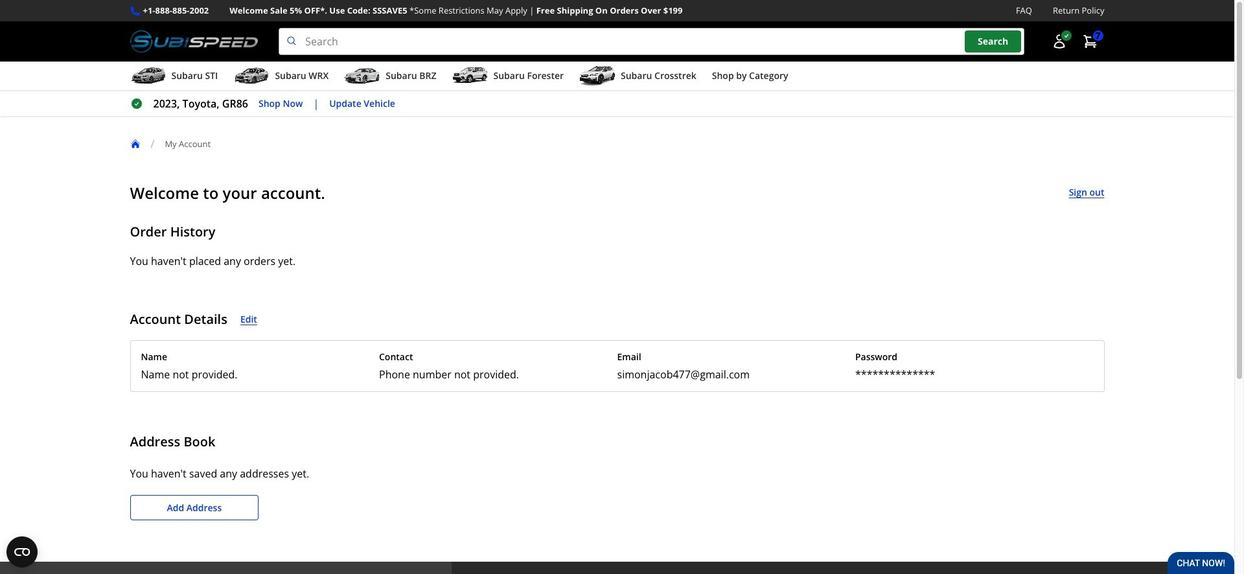 Task type: locate. For each thing, give the bounding box(es) containing it.
home image
[[130, 139, 140, 149]]

button image
[[1052, 34, 1067, 49]]

a subaru forester thumbnail image image
[[452, 66, 489, 86]]

search input field
[[279, 28, 1025, 55]]



Task type: describe. For each thing, give the bounding box(es) containing it.
open widget image
[[6, 537, 38, 568]]

subispeed logo image
[[130, 28, 258, 55]]

a subaru crosstrek thumbnail image image
[[580, 66, 616, 86]]

a subaru sti thumbnail image image
[[130, 66, 166, 86]]

a subaru wrx thumbnail image image
[[234, 66, 270, 86]]

a subaru brz thumbnail image image
[[344, 66, 381, 86]]



Task type: vqa. For each thing, say whether or not it's contained in the screenshot.
a subaru WRX Thumbnail Image
yes



